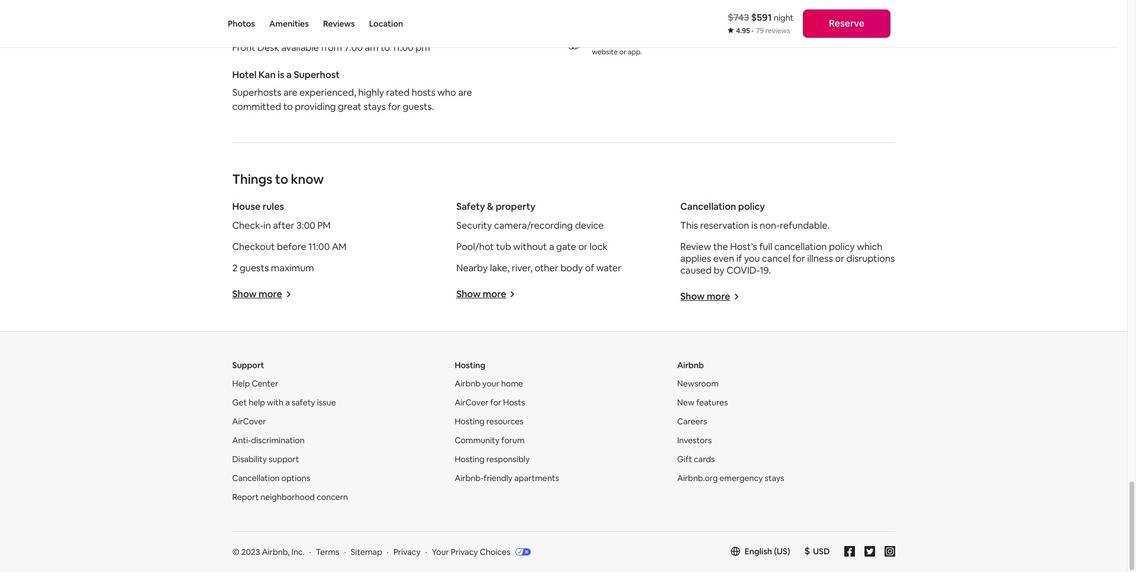 Task type: locate. For each thing, give the bounding box(es) containing it.
· right inc.
[[309, 547, 311, 558]]

show more button down guests
[[232, 288, 292, 301]]

terms link
[[316, 547, 339, 558]]

0 vertical spatial hosting
[[455, 360, 485, 371]]

cancellation up reservation
[[681, 201, 736, 213]]

0 vertical spatial of
[[697, 38, 704, 47]]

your up app.
[[628, 28, 643, 38]]

1 privacy from the left
[[394, 547, 421, 558]]

© 2023 airbnb, inc.
[[232, 547, 305, 558]]

(us)
[[774, 547, 790, 557]]

1 horizontal spatial show more button
[[456, 288, 516, 301]]

policy left which
[[829, 241, 855, 253]]

are right who
[[458, 86, 472, 99]]

for left illness
[[793, 253, 805, 265]]

policy
[[738, 201, 765, 213], [829, 241, 855, 253]]

policy inside review the host's full cancellation policy which applies even if you cancel for illness or disruptions caused by covid-19.
[[829, 241, 855, 253]]

anti-
[[232, 435, 251, 446]]

this
[[681, 219, 698, 232]]

0 vertical spatial 11:00
[[392, 41, 414, 54]]

in
[[263, 219, 271, 232]]

0 horizontal spatial show more button
[[232, 288, 292, 301]]

or
[[616, 38, 623, 47], [619, 47, 626, 57], [578, 241, 588, 253], [835, 253, 845, 265]]

more for lake,
[[483, 288, 506, 301]]

2 horizontal spatial airbnb
[[718, 38, 740, 47]]

1 vertical spatial ·
[[309, 547, 311, 558]]

1 vertical spatial is
[[751, 219, 758, 232]]

options
[[281, 473, 310, 484]]

or inside review the host's full cancellation policy which applies even if you cancel for illness or disruptions caused by covid-19.
[[835, 253, 845, 265]]

rated
[[386, 86, 410, 99]]

0 horizontal spatial privacy
[[394, 547, 421, 558]]

hosting
[[455, 360, 485, 371], [455, 417, 485, 427], [455, 454, 485, 465]]

1 horizontal spatial of
[[697, 38, 704, 47]]

1 horizontal spatial more
[[483, 288, 506, 301]]

during
[[232, 24, 262, 36]]

to left know
[[275, 171, 288, 187]]

0 vertical spatial stays
[[364, 100, 386, 113]]

0 horizontal spatial cancellation
[[232, 473, 280, 484]]

0 horizontal spatial your
[[264, 24, 284, 36]]

get help with a safety issue link
[[232, 398, 336, 408]]

help center
[[232, 379, 278, 389]]

superhost
[[294, 69, 340, 81]]

support
[[269, 454, 299, 465]]

your up aircover for hosts at the left of the page
[[482, 379, 499, 389]]

0 horizontal spatial airbnb
[[455, 379, 481, 389]]

1 horizontal spatial stays
[[765, 473, 784, 484]]

1 horizontal spatial privacy
[[451, 547, 478, 558]]

community forum link
[[455, 435, 525, 446]]

2 vertical spatial to
[[275, 171, 288, 187]]

during your stay front desk available from 7:00 am to 11:00 pm
[[232, 24, 430, 54]]

from
[[321, 41, 342, 54]]

1 vertical spatial for
[[793, 253, 805, 265]]

airbnb your home link
[[455, 379, 523, 389]]

a for gate
[[549, 241, 554, 253]]

1 horizontal spatial are
[[458, 86, 472, 99]]

gift cards
[[677, 454, 715, 465]]

0 horizontal spatial show more
[[232, 288, 282, 301]]

hosting for hosting
[[455, 360, 485, 371]]

1 vertical spatial aircover
[[232, 417, 266, 427]]

airbnb.org
[[677, 473, 718, 484]]

11:00
[[392, 41, 414, 54], [308, 241, 330, 253]]

0 horizontal spatial of
[[585, 262, 594, 274]]

or right illness
[[835, 253, 845, 265]]

1 horizontal spatial 11:00
[[392, 41, 414, 54]]

is for non-
[[751, 219, 758, 232]]

1 horizontal spatial show
[[456, 288, 481, 301]]

privacy right the your
[[451, 547, 478, 558]]

committed
[[232, 100, 281, 113]]

available
[[281, 41, 319, 54]]

stay
[[286, 24, 305, 36]]

to left providing in the left of the page
[[283, 100, 293, 113]]

more down 2 guests maximum
[[259, 288, 282, 301]]

full
[[759, 241, 773, 253]]

show more down nearby
[[456, 288, 506, 301]]

1 horizontal spatial aircover
[[455, 398, 489, 408]]

neighborhood
[[261, 492, 315, 503]]

hosting up community
[[455, 417, 485, 427]]

careers link
[[677, 417, 707, 427]]

11:00 left pm
[[392, 41, 414, 54]]

2 hosting from the top
[[455, 417, 485, 427]]

or right money
[[616, 38, 623, 47]]

1 vertical spatial cancellation
[[232, 473, 280, 484]]

of right "body"
[[585, 262, 594, 274]]

1 horizontal spatial show more
[[456, 288, 506, 301]]

11:00 left am
[[308, 241, 330, 253]]

· left 79
[[752, 26, 754, 36]]

is
[[278, 69, 285, 81], [751, 219, 758, 232]]

hosting up airbnb-
[[455, 454, 485, 465]]

your for home
[[482, 379, 499, 389]]

of right outside
[[697, 38, 704, 47]]

to right am
[[381, 41, 390, 54]]

even
[[713, 253, 734, 265]]

the inside to protect your payment, never transfer money or communicate outside of the airbnb website or app.
[[706, 38, 717, 47]]

reviews
[[323, 18, 355, 29]]

after
[[273, 219, 294, 232]]

1 hosting from the top
[[455, 360, 485, 371]]

show more down guests
[[232, 288, 282, 301]]

airbnb.org emergency stays
[[677, 473, 784, 484]]

policy up this reservation is non-refundable.
[[738, 201, 765, 213]]

airbnb up 'aircover for hosts' link at the bottom left of the page
[[455, 379, 481, 389]]

hosting up airbnb your home
[[455, 360, 485, 371]]

is right kan
[[278, 69, 285, 81]]

show more down caused
[[681, 290, 730, 303]]

show down "2"
[[232, 288, 257, 301]]

0 vertical spatial the
[[706, 38, 717, 47]]

more down by
[[707, 290, 730, 303]]

privacy
[[394, 547, 421, 558], [451, 547, 478, 558]]

airbnb up newsroom 'link'
[[677, 360, 704, 371]]

4.95
[[736, 26, 750, 36]]

0 vertical spatial is
[[278, 69, 285, 81]]

anti-discrimination
[[232, 435, 305, 446]]

0 vertical spatial to
[[381, 41, 390, 54]]

1 vertical spatial to
[[283, 100, 293, 113]]

2 vertical spatial a
[[285, 398, 290, 408]]

0 vertical spatial airbnb
[[718, 38, 740, 47]]

aircover down airbnb your home link
[[455, 398, 489, 408]]

refundable.
[[780, 219, 830, 232]]

investors
[[677, 435, 712, 446]]

illness
[[807, 253, 833, 265]]

1 vertical spatial airbnb
[[677, 360, 704, 371]]

2 privacy from the left
[[451, 547, 478, 558]]

friendly
[[484, 473, 513, 484]]

by
[[714, 264, 725, 277]]

a right "with"
[[285, 398, 290, 408]]

nearby
[[456, 262, 488, 274]]

0 horizontal spatial show
[[232, 288, 257, 301]]

great
[[338, 100, 362, 113]]

to
[[381, 41, 390, 54], [283, 100, 293, 113], [275, 171, 288, 187]]

0 horizontal spatial for
[[388, 100, 401, 113]]

show more button down lake,
[[456, 288, 516, 301]]

3 hosting from the top
[[455, 454, 485, 465]]

stays down highly
[[364, 100, 386, 113]]

0 vertical spatial cancellation
[[681, 201, 736, 213]]

0 vertical spatial a
[[287, 69, 292, 81]]

other
[[535, 262, 559, 274]]

check-in after 3:00 pm
[[232, 219, 331, 232]]

your inside during your stay front desk available from 7:00 am to 11:00 pm
[[264, 24, 284, 36]]

aircover up anti-
[[232, 417, 266, 427]]

airbnb down 4.95
[[718, 38, 740, 47]]

1 horizontal spatial is
[[751, 219, 758, 232]]

2 horizontal spatial your
[[628, 28, 643, 38]]

1 horizontal spatial your
[[482, 379, 499, 389]]

experienced,
[[300, 86, 356, 99]]

0 horizontal spatial policy
[[738, 201, 765, 213]]

0 horizontal spatial stays
[[364, 100, 386, 113]]

for left the 'hosts'
[[490, 398, 501, 408]]

help center link
[[232, 379, 278, 389]]

forum
[[502, 435, 525, 446]]

pool/hot
[[456, 241, 494, 253]]

0 vertical spatial aircover
[[455, 398, 489, 408]]

body
[[561, 262, 583, 274]]

2 horizontal spatial show more
[[681, 290, 730, 303]]

0 horizontal spatial aircover
[[232, 417, 266, 427]]

sitemap
[[351, 547, 382, 558]]

0 vertical spatial ·
[[752, 26, 754, 36]]

aircover link
[[232, 417, 266, 427]]

1 vertical spatial hosting
[[455, 417, 485, 427]]

1 horizontal spatial policy
[[829, 241, 855, 253]]

your up desk
[[264, 24, 284, 36]]

with
[[267, 398, 284, 408]]

for down the rated
[[388, 100, 401, 113]]

1 horizontal spatial airbnb
[[677, 360, 704, 371]]

which
[[857, 241, 883, 253]]

airbnb for airbnb your home
[[455, 379, 481, 389]]

desk
[[257, 41, 279, 54]]

cancellation down disability
[[232, 473, 280, 484]]

show down nearby
[[456, 288, 481, 301]]

resources
[[486, 417, 524, 427]]

a right kan
[[287, 69, 292, 81]]

1 vertical spatial the
[[714, 241, 728, 253]]

is left non-
[[751, 219, 758, 232]]

covid-
[[727, 264, 760, 277]]

more down lake,
[[483, 288, 506, 301]]

0 vertical spatial for
[[388, 100, 401, 113]]

community
[[455, 435, 500, 446]]

a left the gate
[[549, 241, 554, 253]]

privacy left the your
[[394, 547, 421, 558]]

tub
[[496, 241, 511, 253]]

a inside the hotel kan is a superhost superhosts are experienced, highly rated hosts who are committed to providing great stays for guests.
[[287, 69, 292, 81]]

11:00 inside during your stay front desk available from 7:00 am to 11:00 pm
[[392, 41, 414, 54]]

2 vertical spatial airbnb
[[455, 379, 481, 389]]

show down caused
[[681, 290, 705, 303]]

0 horizontal spatial is
[[278, 69, 285, 81]]

cancellation for cancellation policy
[[681, 201, 736, 213]]

your
[[432, 547, 449, 558]]

2 vertical spatial for
[[490, 398, 501, 408]]

2 vertical spatial hosting
[[455, 454, 485, 465]]

stays right emergency
[[765, 473, 784, 484]]

the
[[706, 38, 717, 47], [714, 241, 728, 253]]

2 horizontal spatial for
[[793, 253, 805, 265]]

2 horizontal spatial show
[[681, 290, 705, 303]]

security camera/recording device
[[456, 219, 604, 232]]

0 horizontal spatial ·
[[309, 547, 311, 558]]

navigate to twitter image
[[864, 547, 875, 557]]

your privacy choices
[[432, 547, 511, 558]]

hosting resources
[[455, 417, 524, 427]]

or left app.
[[619, 47, 626, 57]]

show more for lake,
[[456, 288, 506, 301]]

am
[[365, 41, 379, 54]]

is inside the hotel kan is a superhost superhosts are experienced, highly rated hosts who are committed to providing great stays for guests.
[[278, 69, 285, 81]]

the down reservation
[[714, 241, 728, 253]]

disruptions
[[847, 253, 895, 265]]

1 vertical spatial policy
[[829, 241, 855, 253]]

amenities
[[269, 18, 309, 29]]

1 horizontal spatial cancellation
[[681, 201, 736, 213]]

2 horizontal spatial show more button
[[681, 290, 740, 303]]

the right never
[[706, 38, 717, 47]]

0 horizontal spatial are
[[284, 86, 297, 99]]

are up providing in the left of the page
[[284, 86, 297, 99]]

2
[[232, 262, 238, 274]]

your privacy choices link
[[432, 547, 531, 559]]

show more button for lake,
[[456, 288, 516, 301]]

things
[[232, 171, 272, 187]]

providing
[[295, 100, 336, 113]]

airbnb-friendly apartments
[[455, 473, 559, 484]]

1 vertical spatial 11:00
[[308, 241, 330, 253]]

show more button down by
[[681, 290, 740, 303]]

0 horizontal spatial more
[[259, 288, 282, 301]]

1 vertical spatial a
[[549, 241, 554, 253]]

cards
[[694, 454, 715, 465]]

show more for guests
[[232, 288, 282, 301]]



Task type: describe. For each thing, give the bounding box(es) containing it.
support
[[232, 360, 264, 371]]

show more button for guests
[[232, 288, 292, 301]]

3:00
[[296, 219, 315, 232]]

hotel
[[232, 69, 257, 81]]

never
[[677, 28, 695, 38]]

aircover for aircover for hosts
[[455, 398, 489, 408]]

your inside to protect your payment, never transfer money or communicate outside of the airbnb website or app.
[[628, 28, 643, 38]]

careers
[[677, 417, 707, 427]]

caused
[[681, 264, 712, 277]]

airbnb,
[[262, 547, 290, 558]]

location button
[[369, 0, 403, 47]]

to inside during your stay front desk available from 7:00 am to 11:00 pm
[[381, 41, 390, 54]]

navigate to instagram image
[[885, 547, 895, 557]]

hosting responsibly
[[455, 454, 530, 465]]

review the host's full cancellation policy which applies even if you cancel for illness or disruptions caused by covid-19.
[[681, 241, 895, 277]]

gift
[[677, 454, 692, 465]]

show for nearby
[[456, 288, 481, 301]]

nearby lake, river, other body of water
[[456, 262, 622, 274]]

website
[[592, 47, 618, 57]]

airbnb inside to protect your payment, never transfer money or communicate outside of the airbnb website or app.
[[718, 38, 740, 47]]

of inside to protect your payment, never transfer money or communicate outside of the airbnb website or app.
[[697, 38, 704, 47]]

airbnb for airbnb
[[677, 360, 704, 371]]

hosts
[[412, 86, 436, 99]]

lake,
[[490, 262, 510, 274]]

photos
[[228, 18, 255, 29]]

hosting for hosting resources
[[455, 417, 485, 427]]

location
[[369, 18, 403, 29]]

security
[[456, 219, 492, 232]]

1 horizontal spatial ·
[[752, 26, 754, 36]]

or left lock
[[578, 241, 588, 253]]

a for superhost
[[287, 69, 292, 81]]

reserve
[[829, 17, 865, 30]]

to inside the hotel kan is a superhost superhosts are experienced, highly rated hosts who are committed to providing great stays for guests.
[[283, 100, 293, 113]]

inc.
[[291, 547, 305, 558]]

payment,
[[644, 28, 675, 38]]

app.
[[628, 47, 642, 57]]

2 horizontal spatial more
[[707, 290, 730, 303]]

transfer
[[697, 28, 723, 38]]

2 guests maximum
[[232, 262, 314, 274]]

hosting responsibly link
[[455, 454, 530, 465]]

photos button
[[228, 0, 255, 47]]

device
[[575, 219, 604, 232]]

1 horizontal spatial for
[[490, 398, 501, 408]]

79
[[756, 26, 764, 36]]

property
[[496, 201, 536, 213]]

outside
[[671, 38, 696, 47]]

hotel kan is a superhost superhosts are experienced, highly rated hosts who are committed to providing great stays for guests.
[[232, 69, 472, 113]]

$743 $591 night
[[728, 11, 794, 24]]

reserve button
[[803, 9, 891, 38]]

airbnb-
[[455, 473, 484, 484]]

1 are from the left
[[284, 86, 297, 99]]

aircover for aircover link
[[232, 417, 266, 427]]

without
[[513, 241, 547, 253]]

disability
[[232, 454, 267, 465]]

who
[[438, 86, 456, 99]]

$743
[[728, 11, 749, 24]]

hosting for hosting responsibly
[[455, 454, 485, 465]]

help
[[232, 379, 250, 389]]

am
[[332, 241, 347, 253]]

0 horizontal spatial 11:00
[[308, 241, 330, 253]]

issue
[[317, 398, 336, 408]]

reviews button
[[323, 0, 355, 47]]

house rules
[[232, 201, 284, 213]]

show for 2
[[232, 288, 257, 301]]

stays inside the hotel kan is a superhost superhosts are experienced, highly rated hosts who are committed to providing great stays for guests.
[[364, 100, 386, 113]]

english (us)
[[745, 547, 790, 557]]

disability support
[[232, 454, 299, 465]]

applies
[[681, 253, 711, 265]]

gift cards link
[[677, 454, 715, 465]]

before
[[277, 241, 306, 253]]

pool/hot tub without a gate or lock
[[456, 241, 608, 253]]

report
[[232, 492, 259, 503]]

$
[[805, 546, 810, 558]]

2 are from the left
[[458, 86, 472, 99]]

your for stay
[[264, 24, 284, 36]]

aircover for hosts link
[[455, 398, 525, 408]]

the inside review the host's full cancellation policy which applies even if you cancel for illness or disruptions caused by covid-19.
[[714, 241, 728, 253]]

non-
[[760, 219, 780, 232]]

investors link
[[677, 435, 712, 446]]

0 vertical spatial policy
[[738, 201, 765, 213]]

concern
[[317, 492, 348, 503]]

is for a
[[278, 69, 285, 81]]

if
[[737, 253, 742, 265]]

navigate to facebook image
[[844, 547, 855, 557]]

report neighborhood concern link
[[232, 492, 348, 503]]

1 vertical spatial of
[[585, 262, 594, 274]]

disability support link
[[232, 454, 299, 465]]

you
[[744, 253, 760, 265]]

1 vertical spatial stays
[[765, 473, 784, 484]]

7:00
[[344, 41, 363, 54]]

english (us) button
[[731, 547, 790, 557]]

airbnb your home
[[455, 379, 523, 389]]

anti-discrimination link
[[232, 435, 305, 446]]

privacy inside 'your privacy choices' link
[[451, 547, 478, 558]]

more for guests
[[259, 288, 282, 301]]

river,
[[512, 262, 533, 274]]

check-
[[232, 219, 263, 232]]

for inside review the host's full cancellation policy which applies even if you cancel for illness or disruptions caused by covid-19.
[[793, 253, 805, 265]]

&
[[487, 201, 494, 213]]

house
[[232, 201, 261, 213]]

things to know
[[232, 171, 324, 187]]

newsroom
[[677, 379, 719, 389]]

features
[[696, 398, 728, 408]]

checkout before 11:00 am
[[232, 241, 347, 253]]

cancellation for cancellation options
[[232, 473, 280, 484]]

center
[[252, 379, 278, 389]]

for inside the hotel kan is a superhost superhosts are experienced, highly rated hosts who are committed to providing great stays for guests.
[[388, 100, 401, 113]]

usd
[[813, 547, 830, 557]]

aircover for hosts
[[455, 398, 525, 408]]

reservation
[[700, 219, 749, 232]]

reviews
[[766, 26, 790, 36]]

pm
[[416, 41, 430, 54]]

a for safety
[[285, 398, 290, 408]]



Task type: vqa. For each thing, say whether or not it's contained in the screenshot.
"The"
yes



